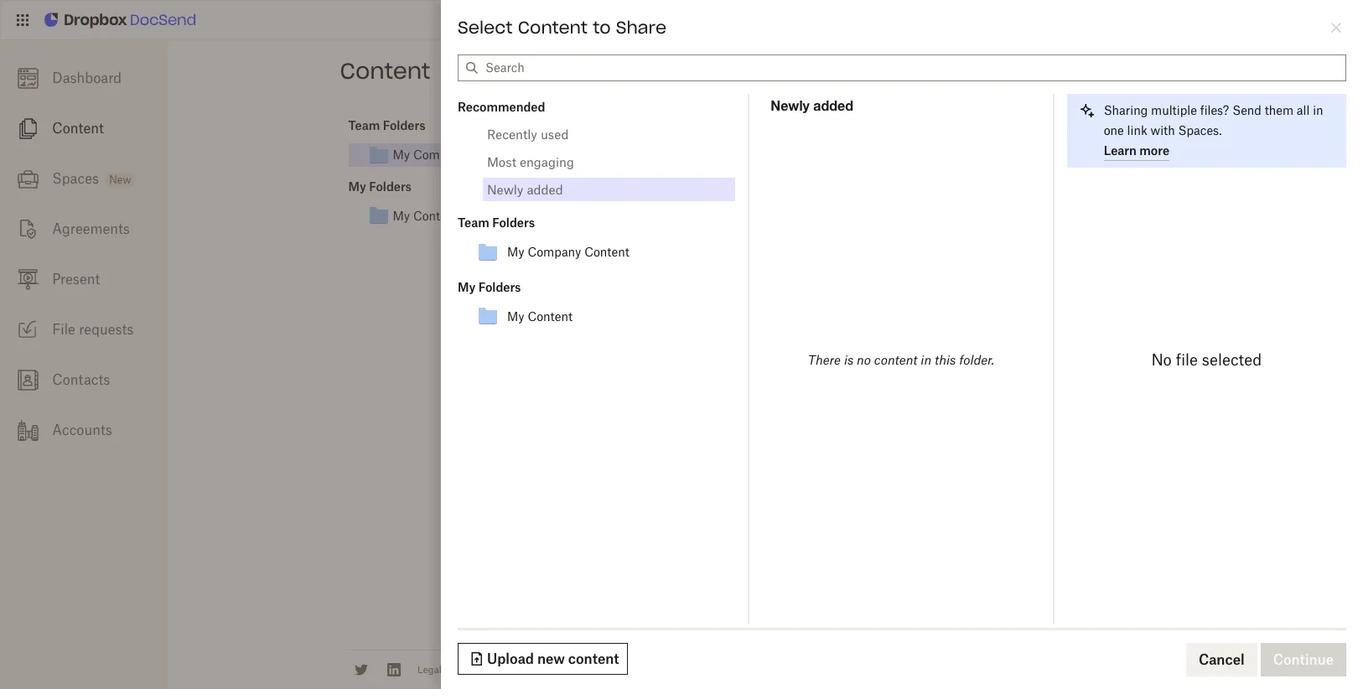 Task type: vqa. For each thing, say whether or not it's contained in the screenshot.
Company to the right
yes



Task type: locate. For each thing, give the bounding box(es) containing it.
dashboard
[[52, 70, 122, 86]]

0 vertical spatial my company content
[[630, 112, 780, 128]]

1 horizontal spatial newly
[[771, 97, 810, 113]]

alert
[[1067, 94, 1347, 168]]

2 vertical spatial company
[[528, 245, 581, 259]]

my folders inside the add content to this space dialog
[[458, 280, 521, 294]]

1 vertical spatial upload
[[487, 651, 534, 667]]

team folders
[[348, 118, 426, 132], [458, 215, 535, 229]]

select
[[458, 17, 513, 38]]

agreements link
[[0, 204, 168, 254]]

0 horizontal spatial newly added
[[487, 182, 563, 197]]

0 horizontal spatial team folders
[[348, 118, 426, 132]]

files?
[[1200, 103, 1230, 117]]

alert inside the add content to this space dialog
[[1067, 94, 1347, 168]]

in left this in the bottom right of the page
[[921, 352, 932, 367]]

0 vertical spatial added
[[814, 97, 854, 113]]

new
[[109, 174, 131, 186]]

learn
[[1104, 143, 1137, 157]]

1 vertical spatial newly added
[[487, 182, 563, 197]]

there is no content in this folder.
[[808, 352, 995, 367]]

upload content button
[[1068, 54, 1179, 80]]

my folders down folder icon on the top of the page
[[348, 179, 412, 193]]

alert containing sharing multiple files? send them all in one link with spaces.
[[1067, 94, 1347, 168]]

folders up folder icon on the top of the page
[[383, 118, 426, 132]]

recently used
[[487, 126, 569, 142]]

legal link
[[418, 664, 442, 676]]

1 vertical spatial my company content button
[[502, 244, 635, 260]]

used
[[541, 126, 569, 142]]

0 vertical spatial company
[[653, 112, 720, 128]]

1 vertical spatial team folders
[[458, 215, 535, 229]]

no
[[857, 352, 871, 367]]

my company content
[[630, 112, 780, 128], [393, 148, 515, 162], [507, 245, 630, 259]]

upload content
[[1078, 60, 1168, 74]]

1 vertical spatial company
[[413, 148, 467, 162]]

folder.
[[959, 352, 995, 367]]

1 vertical spatial newly
[[487, 182, 524, 197]]

newly added
[[771, 97, 854, 113], [487, 182, 563, 197]]

team up folder icon on the top of the page
[[348, 118, 380, 132]]

team folders up folder icon on the top of the page
[[348, 118, 426, 132]]

accounts link
[[0, 405, 168, 455]]

my content button
[[502, 309, 578, 324]]

0 horizontal spatial content
[[568, 651, 619, 667]]

1 vertical spatial added
[[527, 182, 563, 197]]

0 vertical spatial team
[[348, 118, 380, 132]]

1 vertical spatial in
[[921, 352, 932, 367]]

added
[[814, 97, 854, 113], [527, 182, 563, 197]]

1 horizontal spatial upload
[[1078, 60, 1119, 74]]

dig_content folder default  24 image
[[478, 242, 498, 262]]

team up dig_content folder default  24 image
[[458, 215, 489, 229]]

dashboard link
[[0, 53, 168, 103]]

team folders up dig_content folder default  24 image
[[458, 215, 535, 229]]

folders
[[383, 118, 426, 132], [369, 179, 412, 193], [492, 215, 535, 229], [478, 280, 521, 294]]

newly
[[771, 97, 810, 113], [487, 182, 524, 197]]

1 horizontal spatial team
[[458, 215, 489, 229]]

2023
[[1097, 664, 1120, 676]]

0 horizontal spatial company
[[413, 148, 467, 162]]

my company content button
[[369, 145, 590, 165], [502, 244, 635, 260]]

1 horizontal spatial team folders
[[458, 215, 535, 229]]

accounts
[[52, 422, 112, 439]]

more
[[1140, 143, 1170, 157]]

upload inside upload content button
[[1078, 60, 1119, 74]]

cancel button
[[1186, 643, 1257, 677]]

0 horizontal spatial upload
[[487, 651, 534, 667]]

tree
[[348, 204, 590, 228]]

docsend™
[[1122, 664, 1169, 676]]

in right all
[[1313, 103, 1324, 117]]

company
[[653, 112, 720, 128], [413, 148, 467, 162], [528, 245, 581, 259]]

cancel
[[1199, 652, 1245, 668]]

present link
[[0, 254, 168, 304]]

selected
[[1202, 350, 1262, 369]]

most
[[487, 154, 516, 169]]

my
[[630, 112, 649, 128], [393, 148, 410, 162], [348, 179, 366, 193], [507, 245, 525, 259], [458, 280, 476, 294], [507, 309, 525, 324]]

most engaging
[[487, 154, 574, 169]]

with
[[1151, 123, 1175, 138]]

in
[[1313, 103, 1324, 117], [921, 352, 932, 367]]

1 horizontal spatial in
[[1313, 103, 1324, 117]]

2 vertical spatial my company content
[[507, 245, 630, 259]]

my company content button up my content
[[502, 244, 635, 260]]

contacts link
[[0, 355, 168, 405]]

1 horizontal spatial my folders
[[458, 280, 521, 294]]

1 vertical spatial team
[[458, 215, 489, 229]]

0 horizontal spatial in
[[921, 352, 932, 367]]

my company content button down recently
[[369, 145, 590, 165]]

0 vertical spatial my company content button
[[369, 145, 590, 165]]

team
[[348, 118, 380, 132], [458, 215, 489, 229]]

upload new content button. clicking this button will open the upload new content dialog element
[[487, 651, 619, 667]]

team inside the add content to this space dialog
[[458, 215, 489, 229]]

content
[[874, 352, 918, 367], [568, 651, 619, 667]]

content link
[[0, 103, 168, 153]]

share
[[616, 17, 667, 38]]

contact us link
[[590, 664, 640, 676]]

folder image
[[369, 145, 389, 165]]

upload
[[1078, 60, 1119, 74], [487, 651, 534, 667]]

one
[[1104, 123, 1124, 138]]

contact us
[[590, 664, 640, 676]]

file requests link
[[0, 304, 168, 355]]

1 vertical spatial content
[[568, 651, 619, 667]]

my folders
[[348, 179, 412, 193], [458, 280, 521, 294]]

sidebar spaces image
[[17, 168, 38, 189]]

0 vertical spatial upload
[[1078, 60, 1119, 74]]

folders up dig_content folder default  24 icon on the top of page
[[478, 280, 521, 294]]

team folders inside the add content to this space dialog
[[458, 215, 535, 229]]

0 vertical spatial in
[[1313, 103, 1324, 117]]

add content to this space dialog
[[0, 0, 1363, 689]]

0 vertical spatial newly
[[771, 97, 810, 113]]

1 horizontal spatial company
[[528, 245, 581, 259]]

1 vertical spatial my company content
[[393, 148, 515, 162]]

cookies & ccpa preferences
[[453, 664, 579, 676]]

upload inside upload new content button
[[487, 651, 534, 667]]

is
[[844, 352, 854, 367]]

learn more button
[[1104, 141, 1170, 161]]

team inside tree
[[348, 118, 380, 132]]

0 horizontal spatial my folders
[[348, 179, 412, 193]]

agreements
[[52, 221, 130, 237]]

in inside sharing multiple files? send them all in one link with spaces. learn more
[[1313, 103, 1324, 117]]

1 vertical spatial my folders
[[458, 280, 521, 294]]

us
[[628, 664, 640, 676]]

folders up dig_content folder default  24 image
[[492, 215, 535, 229]]

0 horizontal spatial team
[[348, 118, 380, 132]]

0 vertical spatial team folders
[[348, 118, 426, 132]]

0 vertical spatial content
[[874, 352, 918, 367]]

file requests
[[52, 321, 134, 338]]

new folder. clicking this button will open the add folder dialog image
[[927, 57, 947, 77]]

file
[[1176, 350, 1198, 369]]

content
[[518, 17, 588, 38], [340, 57, 431, 85], [1122, 60, 1168, 74], [724, 112, 780, 128], [52, 120, 104, 137], [470, 148, 515, 162], [585, 245, 630, 259], [528, 309, 573, 324]]

my folders up dig_content folder default  24 icon on the top of page
[[458, 280, 521, 294]]

0 vertical spatial my folders
[[348, 179, 412, 193]]

my company content inside the add content to this space dialog
[[507, 245, 630, 259]]

0 vertical spatial newly added
[[771, 97, 854, 113]]

sidebar accounts image
[[17, 420, 38, 441]]

contacts
[[52, 371, 110, 388]]

sidebar ndas image
[[17, 219, 38, 240]]

Search text field
[[486, 55, 1346, 80]]



Task type: describe. For each thing, give the bounding box(es) containing it.
team folders tree
[[348, 116, 590, 167]]

0 horizontal spatial added
[[527, 182, 563, 197]]

spaces.
[[1179, 123, 1222, 138]]

receive image
[[17, 319, 38, 340]]

this
[[935, 352, 956, 367]]

my company content inside tree item
[[393, 148, 515, 162]]

multiple
[[1151, 103, 1197, 117]]

spaces new
[[52, 170, 131, 187]]

upload new content
[[487, 651, 619, 667]]

0 horizontal spatial newly
[[487, 182, 524, 197]]

inc
[[1171, 664, 1185, 676]]

&
[[490, 664, 497, 676]]

new
[[537, 651, 565, 667]]

© 2023 docsend™ inc
[[1086, 664, 1185, 676]]

sidebar contacts image
[[17, 370, 38, 391]]

sidebar dashboard image
[[17, 68, 38, 89]]

cookies
[[453, 664, 488, 676]]

sharing multiple files? send them all in one link with spaces. learn more
[[1104, 103, 1324, 157]]

to
[[593, 17, 611, 38]]

my inside tree
[[348, 179, 366, 193]]

dig_content folder default  24 image
[[478, 306, 498, 327]]

my company content button inside tree item
[[369, 145, 590, 165]]

send
[[1233, 103, 1262, 117]]

my folders inside tree
[[348, 179, 412, 193]]

ccpa
[[499, 664, 526, 676]]

requests
[[79, 321, 134, 338]]

content inside tree item
[[470, 148, 515, 162]]

my company content button inside the add content to this space dialog
[[502, 244, 635, 260]]

company inside the add content to this space dialog
[[528, 245, 581, 259]]

recommended
[[458, 100, 545, 114]]

sharing
[[1104, 103, 1148, 117]]

no file selected
[[1152, 350, 1262, 369]]

company inside tree item
[[413, 148, 467, 162]]

preferences
[[528, 664, 579, 676]]

my content
[[507, 309, 573, 324]]

1 horizontal spatial added
[[814, 97, 854, 113]]

team folders inside team folders tree
[[348, 118, 426, 132]]

upload for upload new content
[[487, 651, 534, 667]]

sidebar documents image
[[17, 118, 38, 139]]

select content to share
[[458, 17, 667, 38]]

no
[[1152, 350, 1172, 369]]

my inside button
[[507, 309, 525, 324]]

folders down folder icon on the top of the page
[[369, 179, 412, 193]]

present
[[52, 271, 100, 288]]

sidebar present image
[[17, 269, 38, 290]]

my folders tree
[[348, 177, 590, 228]]

1 horizontal spatial content
[[874, 352, 918, 367]]

spaces
[[52, 170, 99, 187]]

my inside tree item
[[393, 148, 410, 162]]

2 horizontal spatial company
[[653, 112, 720, 128]]

them
[[1265, 103, 1294, 117]]

1 horizontal spatial newly added
[[771, 97, 854, 113]]

©
[[1086, 664, 1094, 676]]

upload new content button
[[458, 643, 628, 675]]

contact
[[590, 664, 625, 676]]

cookies & ccpa preferences link
[[453, 664, 579, 676]]

there
[[808, 352, 841, 367]]

recently
[[487, 126, 537, 142]]

engaging
[[520, 154, 574, 169]]

all
[[1297, 103, 1310, 117]]

content inside button
[[568, 651, 619, 667]]

upload for upload content
[[1078, 60, 1119, 74]]

legal
[[418, 664, 442, 676]]

my company content tree item
[[348, 143, 590, 167]]

file
[[52, 321, 75, 338]]

link
[[1127, 123, 1148, 138]]



